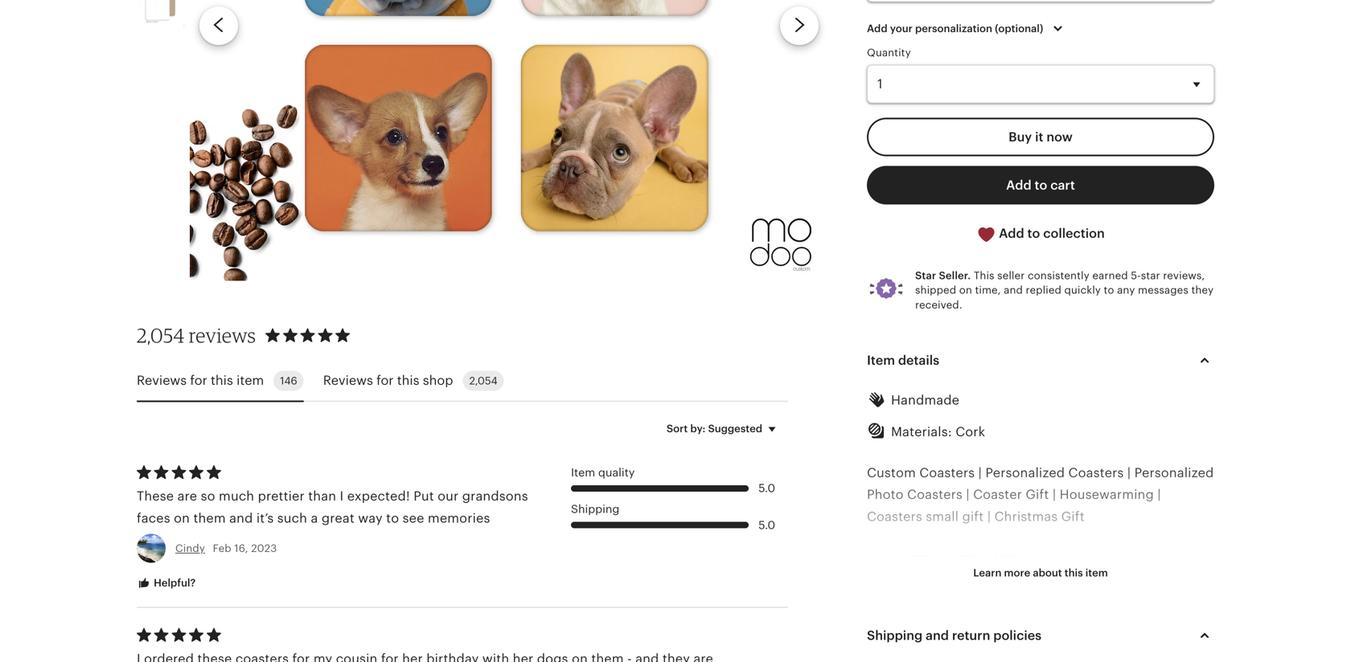Task type: locate. For each thing, give the bounding box(es) containing it.
replied
[[1026, 284, 1062, 297]]

cindy feb 16, 2023
[[175, 543, 277, 555]]

christmas
[[994, 510, 1058, 524]]

this for shop
[[397, 374, 419, 388]]

1 horizontal spatial 2,054
[[469, 375, 498, 387]]

| right housewarming
[[1157, 488, 1161, 502]]

and inside dropdown button
[[926, 629, 949, 644]]

add your personalization (optional)
[[867, 22, 1043, 35]]

2 personalized from the left
[[1134, 466, 1214, 481]]

reviews for this item
[[137, 374, 264, 388]]

add left your
[[867, 22, 888, 35]]

0 horizontal spatial x
[[935, 554, 942, 568]]

shipping down must
[[867, 629, 923, 644]]

0 vertical spatial 5.0
[[758, 482, 775, 495]]

add for add your personalization (optional)
[[867, 22, 888, 35]]

custom
[[867, 466, 916, 481]]

1 horizontal spatial x
[[980, 554, 987, 568]]

50+
[[1179, 575, 1203, 590]]

expected!
[[347, 490, 410, 504]]

1 horizontal spatial this
[[397, 374, 419, 388]]

item for item details
[[867, 354, 895, 368]]

now
[[1047, 130, 1073, 145]]

2 reviews from the left
[[323, 374, 373, 388]]

and down the much
[[229, 511, 253, 526]]

0 horizontal spatial and
[[229, 511, 253, 526]]

handmade
[[891, 393, 959, 408]]

0 vertical spatial add
[[867, 22, 888, 35]]

2,054 right shop
[[469, 375, 498, 387]]

1 horizontal spatial on
[[959, 284, 972, 297]]

small
[[926, 510, 959, 524]]

for down 2,054 reviews
[[190, 374, 207, 388]]

1 horizontal spatial shipping
[[867, 629, 923, 644]]

and
[[1004, 284, 1023, 297], [229, 511, 253, 526], [926, 629, 949, 644]]

1 vertical spatial gift
[[1061, 510, 1085, 524]]

5.0 for shipping
[[758, 519, 775, 532]]

1 horizontal spatial for
[[376, 374, 394, 388]]

this
[[211, 374, 233, 388], [397, 374, 419, 388], [1065, 567, 1083, 579]]

much
[[219, 490, 254, 504]]

on down 'are'
[[174, 511, 190, 526]]

1 vertical spatial 2,054
[[469, 375, 498, 387]]

it's
[[256, 511, 274, 526]]

0 vertical spatial 2,054
[[137, 324, 185, 347]]

feb
[[213, 543, 231, 555]]

personalized up coaster
[[985, 466, 1065, 481]]

reviews right 146
[[323, 374, 373, 388]]

and down seller
[[1004, 284, 1023, 297]]

3.75" up use
[[946, 554, 976, 568]]

than
[[308, 490, 336, 504]]

learn more about this item button
[[961, 559, 1120, 588]]

gift down housewarming
[[1061, 510, 1085, 524]]

must
[[867, 597, 898, 612]]

personalization
[[915, 22, 992, 35]]

0 horizontal spatial item
[[571, 466, 595, 479]]

i
[[340, 490, 344, 504]]

0 horizontal spatial this
[[211, 374, 233, 388]]

0 horizontal spatial 2,054
[[137, 324, 185, 347]]

add inside "add your personalization (optional)" dropdown button
[[867, 22, 888, 35]]

personalized
[[985, 466, 1065, 481], [1134, 466, 1214, 481]]

return
[[952, 629, 990, 644]]

5.0 for item quality
[[758, 482, 775, 495]]

personalized up housewarming
[[1134, 466, 1214, 481]]

1 horizontal spatial item
[[867, 354, 895, 368]]

x up use
[[935, 554, 942, 568]]

1 vertical spatial add
[[1006, 178, 1032, 193]]

16,
[[234, 543, 248, 555]]

0 horizontal spatial for
[[190, 374, 207, 388]]

add inside add to cart button
[[1006, 178, 1032, 193]]

shipping inside shipping and return policies dropdown button
[[867, 629, 923, 644]]

it
[[1035, 130, 1043, 145]]

coasters
[[919, 466, 975, 481], [1068, 466, 1124, 481], [907, 488, 963, 502], [867, 510, 922, 524]]

1 vertical spatial item
[[1085, 567, 1108, 579]]

this down reviews
[[211, 374, 233, 388]]

0 horizontal spatial personalized
[[985, 466, 1065, 481]]

memories
[[428, 511, 490, 526]]

0 vertical spatial gift
[[1026, 488, 1049, 502]]

0 vertical spatial item
[[867, 354, 895, 368]]

item left quality
[[571, 466, 595, 479]]

gift up 'christmas'
[[1026, 488, 1049, 502]]

reviews down 2,054 reviews
[[137, 374, 187, 388]]

item
[[867, 354, 895, 368], [571, 466, 595, 479]]

this seller consistently earned 5-star reviews, shipped on time, and replied quickly to any messages they received.
[[915, 270, 1214, 311]]

2 5.0 from the top
[[758, 519, 775, 532]]

buy it now button
[[867, 118, 1214, 157]]

this left shop
[[397, 374, 419, 388]]

quickly
[[1064, 284, 1101, 297]]

0 horizontal spatial on
[[174, 511, 190, 526]]

2,054 up reviews for this item
[[137, 324, 185, 347]]

for
[[190, 374, 207, 388], [376, 374, 394, 388]]

and inside the this seller consistently earned 5-star reviews, shipped on time, and replied quickly to any messages they received.
[[1004, 284, 1023, 297]]

on down seller.
[[959, 284, 972, 297]]

a
[[311, 511, 318, 526]]

1 horizontal spatial and
[[926, 629, 949, 644]]

1 vertical spatial item
[[571, 466, 595, 479]]

1 vertical spatial and
[[229, 511, 253, 526]]

messages
[[1138, 284, 1189, 297]]

to down earned
[[1104, 284, 1114, 297]]

1 vertical spatial shipping
[[867, 629, 923, 644]]

0 horizontal spatial 3.75"
[[900, 554, 931, 568]]

0 vertical spatial on
[[959, 284, 972, 297]]

1 5.0 from the top
[[758, 482, 775, 495]]

2 3.75" from the left
[[946, 554, 976, 568]]

1 for from the left
[[190, 374, 207, 388]]

tab list
[[137, 361, 788, 402]]

x
[[935, 554, 942, 568], [980, 554, 987, 568]]

5.0
[[758, 482, 775, 495], [758, 519, 775, 532]]

to inside the this seller consistently earned 5-star reviews, shipped on time, and replied quickly to any messages they received.
[[1104, 284, 1114, 297]]

suggested
[[708, 423, 762, 435]]

reviews for reviews for this item
[[137, 374, 187, 388]]

item right about
[[1085, 567, 1108, 579]]

0 horizontal spatial reviews
[[137, 374, 187, 388]]

about
[[1033, 567, 1062, 579]]

helpful?
[[151, 578, 196, 590]]

add up seller
[[999, 227, 1024, 241]]

2 vertical spatial add
[[999, 227, 1024, 241]]

0 vertical spatial shipping
[[571, 503, 620, 516]]

cindy
[[175, 543, 205, 555]]

2 horizontal spatial and
[[1004, 284, 1023, 297]]

on inside the these are so much prettier than i expected! put our grandsons faces on them and it's such a great way to see memories
[[174, 511, 190, 526]]

such
[[277, 511, 307, 526]]

1 vertical spatial on
[[174, 511, 190, 526]]

quality
[[598, 466, 635, 479]]

your
[[890, 22, 913, 35]]

x left the .125"
[[980, 554, 987, 568]]

1 horizontal spatial item
[[1085, 567, 1108, 579]]

add for add to collection
[[999, 227, 1024, 241]]

0 horizontal spatial shipping
[[571, 503, 620, 516]]

grandsons
[[462, 490, 528, 504]]

item inside the 'item details' dropdown button
[[867, 354, 895, 368]]

1 horizontal spatial 3.75"
[[946, 554, 976, 568]]

to left see
[[386, 511, 399, 526]]

to
[[1035, 178, 1047, 193], [1027, 227, 1040, 241], [1104, 284, 1114, 297], [386, 511, 399, 526]]

for for shop
[[376, 374, 394, 388]]

shipping and return policies button
[[852, 617, 1229, 656]]

1 horizontal spatial reviews
[[323, 374, 373, 388]]

and down the same on the right bottom of page
[[926, 629, 949, 644]]

for left shop
[[376, 374, 394, 388]]

shipping down item quality
[[571, 503, 620, 516]]

this right about
[[1065, 567, 1083, 579]]

be
[[902, 597, 918, 612]]

tab list containing reviews for this item
[[137, 361, 788, 402]]

add to cart button
[[867, 166, 1214, 205]]

|
[[978, 466, 982, 481], [1127, 466, 1131, 481], [966, 488, 970, 502], [1053, 488, 1056, 502], [1157, 488, 1161, 502], [987, 510, 991, 524]]

add inside add to collection button
[[999, 227, 1024, 241]]

2 vertical spatial and
[[926, 629, 949, 644]]

3.75" up may
[[900, 554, 931, 568]]

1 vertical spatial 5.0
[[758, 519, 775, 532]]

reviews
[[137, 374, 187, 388], [323, 374, 373, 388]]

item left 146
[[236, 374, 264, 388]]

quantity.
[[1118, 575, 1175, 590]]

faces
[[137, 511, 170, 526]]

1 horizontal spatial gift
[[1061, 510, 1085, 524]]

sort by: suggested
[[667, 423, 762, 435]]

item
[[236, 374, 264, 388], [1085, 567, 1108, 579]]

add left cart
[[1006, 178, 1032, 193]]

add
[[867, 22, 888, 35], [1006, 178, 1032, 193], [999, 227, 1024, 241]]

way
[[358, 511, 383, 526]]

0 vertical spatial and
[[1004, 284, 1023, 297]]

| up 'christmas'
[[1053, 488, 1056, 502]]

seller.
[[939, 270, 971, 282]]

2 horizontal spatial this
[[1065, 567, 1083, 579]]

1 reviews from the left
[[137, 374, 187, 388]]

2 for from the left
[[376, 374, 394, 388]]

earned
[[1092, 270, 1128, 282]]

1 horizontal spatial personalized
[[1134, 466, 1214, 481]]

different
[[962, 575, 1016, 590]]

0 horizontal spatial item
[[236, 374, 264, 388]]

3.75"
[[900, 554, 931, 568], [946, 554, 976, 568]]

item left details
[[867, 354, 895, 368]]



Task type: vqa. For each thing, say whether or not it's contained in the screenshot.
rightmost Reviews
yes



Task type: describe. For each thing, give the bounding box(es) containing it.
prettier
[[258, 490, 305, 504]]

reviews for reviews for this shop
[[323, 374, 373, 388]]

any
[[1117, 284, 1135, 297]]

this
[[974, 270, 994, 282]]

shop
[[423, 374, 453, 388]]

received.
[[915, 299, 962, 311]]

custom coasters personalized coasters personalized photo 1 blank coaster image
[[137, 0, 185, 31]]

may
[[907, 575, 933, 590]]

to inside the these are so much prettier than i expected! put our grandsons faces on them and it's such a great way to see memories
[[386, 511, 399, 526]]

item quality
[[571, 466, 635, 479]]

helpful? button
[[125, 569, 208, 599]]

add to collection
[[996, 227, 1105, 241]]

add to collection button
[[867, 215, 1214, 254]]

gift
[[962, 510, 984, 524]]

upto
[[1068, 575, 1097, 590]]

to left collection
[[1027, 227, 1040, 241]]

are
[[177, 490, 197, 504]]

more
[[1004, 567, 1030, 579]]

💖customize/personalize💖
[[867, 641, 1036, 655]]

1 personalized from the left
[[985, 466, 1065, 481]]

sort by: suggested button
[[654, 412, 794, 446]]

star
[[915, 270, 936, 282]]

these are so much prettier than i expected! put our grandsons faces on them and it's such a great way to see memories
[[137, 490, 528, 526]]

cindy link
[[175, 543, 205, 555]]

quantity
[[867, 47, 911, 59]]

star
[[1141, 270, 1160, 282]]

1 x from the left
[[935, 554, 942, 568]]

16
[[1101, 575, 1114, 590]]

consistently
[[1028, 270, 1090, 282]]

coaster
[[973, 488, 1022, 502]]

policies
[[993, 629, 1042, 644]]

shipping for shipping and return policies
[[867, 629, 923, 644]]

5-
[[1131, 270, 1141, 282]]

great
[[322, 511, 355, 526]]

materials: cork
[[891, 425, 985, 439]]

item inside dropdown button
[[1085, 567, 1108, 579]]

square
[[1023, 554, 1067, 568]]

housewarming
[[1060, 488, 1154, 502]]

for for item
[[190, 374, 207, 388]]

coasters down photo
[[867, 510, 922, 524]]

reviews for this shop
[[323, 374, 453, 388]]

and inside the these are so much prettier than i expected! put our grandsons faces on them and it's such a great way to see memories
[[229, 511, 253, 526]]

learn more about this item
[[973, 567, 1108, 579]]

these
[[137, 490, 174, 504]]

photo
[[867, 488, 904, 502]]

custom coasters personalized coasters personalized photo image 1 image
[[190, 0, 828, 281]]

on inside the this seller consistently earned 5-star reviews, shipped on time, and replied quickly to any messages they received.
[[959, 284, 972, 297]]

put
[[414, 490, 434, 504]]

sort
[[667, 423, 688, 435]]

collection
[[1043, 227, 1105, 241]]

see
[[403, 511, 424, 526]]

seller
[[997, 270, 1025, 282]]

item details
[[867, 354, 939, 368]]

add your personalization (optional) button
[[855, 12, 1079, 45]]

| up gift
[[966, 488, 970, 502]]

0 vertical spatial item
[[236, 374, 264, 388]]

buy it now
[[1009, 130, 1073, 145]]

buy
[[1009, 130, 1032, 145]]

this for item
[[211, 374, 233, 388]]

materials:
[[891, 425, 952, 439]]

cork
[[956, 425, 985, 439]]

images
[[1019, 575, 1065, 590]]

item for item quality
[[571, 466, 595, 479]]

add to cart
[[1006, 178, 1075, 193]]

details
[[898, 354, 939, 368]]

coasters up small
[[907, 488, 963, 502]]

add for add to cart
[[1006, 178, 1032, 193]]

by:
[[690, 423, 706, 435]]

2,054 reviews
[[137, 324, 256, 347]]

shipped
[[915, 284, 956, 297]]

same
[[921, 597, 954, 612]]

this inside dropdown button
[[1065, 567, 1083, 579]]

them
[[193, 511, 226, 526]]

1 3.75" from the left
[[900, 554, 931, 568]]

shipping and return policies
[[867, 629, 1042, 644]]

reviews,
[[1163, 270, 1205, 282]]

cart
[[1050, 178, 1075, 193]]

| up housewarming
[[1127, 466, 1131, 481]]

✨you
[[867, 575, 903, 590]]

146
[[280, 375, 297, 387]]

2,054 for 2,054
[[469, 375, 498, 387]]

0 horizontal spatial gift
[[1026, 488, 1049, 502]]

to left cart
[[1035, 178, 1047, 193]]

use
[[936, 575, 958, 590]]

they
[[1191, 284, 1214, 297]]

custom coasters | personalized coasters | personalized photo coasters | coaster gift | housewarming | coasters small gift | christmas gift
[[867, 466, 1214, 524]]

size:
[[867, 554, 897, 568]]

coasters down materials: cork
[[919, 466, 975, 481]]

.125"
[[991, 554, 1019, 568]]

(optional)
[[995, 22, 1043, 35]]

so
[[201, 490, 215, 504]]

our
[[438, 490, 459, 504]]

coasters up housewarming
[[1068, 466, 1124, 481]]

| up coaster
[[978, 466, 982, 481]]

2,054 for 2,054 reviews
[[137, 324, 185, 347]]

| right gift
[[987, 510, 991, 524]]

learn
[[973, 567, 1002, 579]]

shipping for shipping
[[571, 503, 620, 516]]

photos.✨
[[958, 597, 1019, 612]]

2 x from the left
[[980, 554, 987, 568]]



